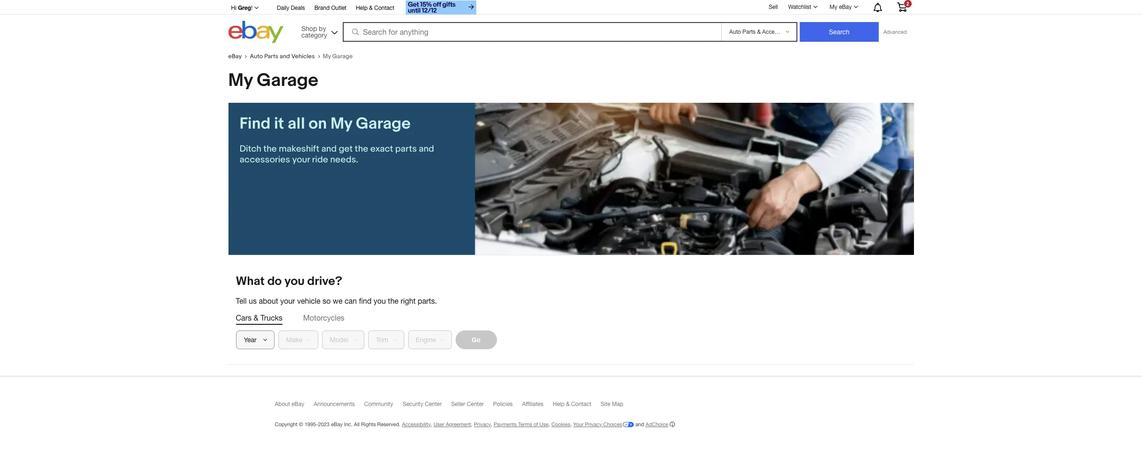 Task type: describe. For each thing, give the bounding box(es) containing it.
cars & trucks
[[236, 314, 283, 322]]

rights
[[361, 422, 376, 428]]

find it all on my garage main content
[[228, 103, 914, 365]]

find it all on my garage
[[240, 114, 411, 134]]

and adchoice
[[634, 422, 668, 428]]

ditch
[[240, 144, 261, 155]]

ebay inside the about ebay link
[[292, 401, 304, 408]]

trucks
[[261, 314, 283, 322]]

1 privacy from the left
[[474, 422, 491, 428]]

site
[[601, 401, 611, 408]]

accessories
[[240, 155, 290, 166]]

ditch the makeshift and get the exact parts and accessories your ride needs.
[[240, 144, 434, 166]]

motorcycles
[[303, 314, 344, 322]]

help & contact for bottom help & contact link
[[553, 401, 591, 408]]

garage inside main content
[[356, 114, 411, 134]]

0 vertical spatial help & contact link
[[356, 3, 394, 14]]

go button
[[455, 331, 497, 350]]

payments terms of use link
[[494, 422, 549, 428]]

2 horizontal spatial the
[[388, 297, 399, 306]]

brand outlet link
[[314, 3, 347, 14]]

privacy link
[[474, 422, 491, 428]]

hi
[[231, 5, 236, 11]]

vehicles
[[291, 53, 315, 60]]

payments
[[494, 422, 517, 428]]

daily
[[277, 5, 289, 11]]

sell link
[[765, 4, 782, 10]]

shop
[[301, 25, 317, 32]]

accessibility link
[[402, 422, 431, 428]]

and left adchoice at the right of page
[[636, 422, 644, 428]]

drive?
[[307, 274, 342, 289]]

my right vehicles
[[323, 53, 331, 60]]

what do you drive?
[[236, 274, 342, 289]]

5 , from the left
[[570, 422, 572, 428]]

cookies
[[552, 422, 570, 428]]

help for topmost help & contact link
[[356, 5, 368, 11]]

security center
[[403, 401, 442, 408]]

accessibility
[[402, 422, 431, 428]]

ebay link
[[228, 53, 250, 60]]

cookies link
[[552, 422, 570, 428]]

seller center link
[[451, 401, 493, 412]]

go
[[472, 336, 481, 344]]

find
[[240, 114, 271, 134]]

daily deals
[[277, 5, 305, 11]]

1 horizontal spatial my garage
[[323, 53, 353, 60]]

announcements link
[[314, 401, 364, 412]]

policies link
[[493, 401, 522, 412]]

find
[[359, 297, 372, 306]]

advanced link
[[879, 23, 912, 41]]

auto parts and vehicles
[[250, 53, 315, 60]]

and right parts
[[280, 53, 290, 60]]

2 link
[[891, 0, 913, 14]]

!
[[251, 5, 253, 11]]

community link
[[364, 401, 403, 412]]

choices
[[603, 422, 622, 428]]

site map
[[601, 401, 623, 408]]

we
[[333, 297, 343, 306]]

use
[[540, 422, 549, 428]]

& inside account navigation
[[369, 5, 373, 11]]

watchlist
[[788, 4, 812, 10]]

my ebay link
[[825, 1, 862, 13]]

seller center
[[451, 401, 484, 408]]

vehicle
[[297, 297, 321, 306]]

shop by category banner
[[226, 0, 914, 46]]

tab list inside find it all on my garage main content
[[236, 313, 906, 323]]

community
[[364, 401, 393, 408]]

parts.
[[418, 297, 437, 306]]

deals
[[291, 5, 305, 11]]

all
[[288, 114, 305, 134]]

shop by category
[[301, 25, 327, 39]]

security center link
[[403, 401, 451, 412]]

inc.
[[344, 422, 353, 428]]

4 , from the left
[[549, 422, 550, 428]]

seller
[[451, 401, 465, 408]]

ebay left 'inc.' at left bottom
[[331, 422, 343, 428]]

map
[[612, 401, 623, 408]]

policies
[[493, 401, 513, 408]]

1 horizontal spatial the
[[355, 144, 368, 155]]

shop by category button
[[297, 21, 340, 41]]

outlet
[[331, 5, 347, 11]]

my ebay
[[830, 4, 852, 10]]



Task type: vqa. For each thing, say whether or not it's contained in the screenshot.
vehicle
yes



Task type: locate. For each thing, give the bounding box(es) containing it.
all
[[354, 422, 360, 428]]

None submit
[[800, 22, 879, 42]]

my garage
[[323, 53, 353, 60], [228, 70, 318, 92]]

1 horizontal spatial &
[[369, 5, 373, 11]]

my
[[830, 4, 838, 10], [323, 53, 331, 60], [228, 70, 253, 92], [331, 114, 352, 134]]

my down ebay link
[[228, 70, 253, 92]]

2 , from the left
[[471, 422, 473, 428]]

Search for anything text field
[[344, 23, 720, 41]]

1 horizontal spatial help & contact
[[553, 401, 591, 408]]

privacy
[[474, 422, 491, 428], [585, 422, 602, 428]]

us
[[249, 297, 257, 306]]

the
[[263, 144, 277, 155], [355, 144, 368, 155], [388, 297, 399, 306]]

watchlist link
[[783, 1, 822, 13]]

0 horizontal spatial the
[[263, 144, 277, 155]]

exact
[[370, 144, 393, 155]]

daily deals link
[[277, 3, 305, 14]]

garage down shop by category dropdown button
[[332, 53, 353, 60]]

1 vertical spatial you
[[374, 297, 386, 306]]

you right do at the left bottom of the page
[[285, 274, 305, 289]]

contact for topmost help & contact link
[[374, 5, 394, 11]]

tab list
[[236, 313, 906, 323]]

privacy right 'your'
[[585, 422, 602, 428]]

1 horizontal spatial you
[[374, 297, 386, 306]]

0 vertical spatial &
[[369, 5, 373, 11]]

0 horizontal spatial help
[[356, 5, 368, 11]]

help & contact for topmost help & contact link
[[356, 5, 394, 11]]

0 horizontal spatial privacy
[[474, 422, 491, 428]]

, left payments
[[491, 422, 492, 428]]

0 horizontal spatial you
[[285, 274, 305, 289]]

&
[[369, 5, 373, 11], [254, 314, 258, 322], [566, 401, 570, 408]]

contact right outlet
[[374, 5, 394, 11]]

do
[[267, 274, 282, 289]]

agreement
[[446, 422, 471, 428]]

1 horizontal spatial contact
[[571, 401, 591, 408]]

parts
[[395, 144, 417, 155]]

1 horizontal spatial help & contact link
[[553, 401, 601, 412]]

what
[[236, 274, 265, 289]]

2
[[906, 1, 909, 7]]

help & contact link up 'your'
[[553, 401, 601, 412]]

ebay left auto
[[228, 53, 242, 60]]

center
[[425, 401, 442, 408], [467, 401, 484, 408]]

and
[[280, 53, 290, 60], [321, 144, 337, 155], [419, 144, 434, 155], [636, 422, 644, 428]]

help & contact right outlet
[[356, 5, 394, 11]]

1 , from the left
[[431, 422, 432, 428]]

on
[[309, 114, 327, 134]]

your
[[573, 422, 584, 428]]

0 horizontal spatial center
[[425, 401, 442, 408]]

needs.
[[330, 155, 358, 166]]

center right security
[[425, 401, 442, 408]]

privacy down seller center link
[[474, 422, 491, 428]]

affiliates
[[522, 401, 544, 408]]

the right ditch
[[263, 144, 277, 155]]

0 vertical spatial my garage
[[323, 53, 353, 60]]

terms
[[518, 422, 532, 428]]

1 vertical spatial my garage
[[228, 70, 318, 92]]

2023
[[318, 422, 330, 428]]

0 vertical spatial help
[[356, 5, 368, 11]]

right
[[401, 297, 416, 306]]

auto parts and vehicles link
[[250, 53, 323, 60]]

about ebay link
[[275, 401, 314, 412]]

user
[[434, 422, 444, 428]]

my right watchlist link
[[830, 4, 838, 10]]

1 center from the left
[[425, 401, 442, 408]]

center right seller
[[467, 401, 484, 408]]

ebay right watchlist link
[[839, 4, 852, 10]]

0 vertical spatial you
[[285, 274, 305, 289]]

by
[[319, 25, 326, 32]]

your inside ditch the makeshift and get the exact parts and accessories your ride needs.
[[292, 155, 310, 166]]

garage up "exact"
[[356, 114, 411, 134]]

ebay inside my ebay link
[[839, 4, 852, 10]]

site map link
[[601, 401, 633, 412]]

ebay right about
[[292, 401, 304, 408]]

0 horizontal spatial help & contact
[[356, 5, 394, 11]]

center for seller center
[[467, 401, 484, 408]]

& inside find it all on my garage main content
[[254, 314, 258, 322]]

0 horizontal spatial &
[[254, 314, 258, 322]]

help up cookies link
[[553, 401, 565, 408]]

1 vertical spatial help & contact
[[553, 401, 591, 408]]

2 center from the left
[[467, 401, 484, 408]]

your privacy choices link
[[573, 422, 634, 428]]

0 horizontal spatial help & contact link
[[356, 3, 394, 14]]

help right outlet
[[356, 5, 368, 11]]

the left right
[[388, 297, 399, 306]]

0 horizontal spatial contact
[[374, 5, 394, 11]]

category
[[301, 31, 327, 39]]

©
[[299, 422, 303, 428]]

0 vertical spatial contact
[[374, 5, 394, 11]]

of
[[534, 422, 538, 428]]

& up cookies
[[566, 401, 570, 408]]

help & contact link right outlet
[[356, 3, 394, 14]]

about ebay
[[275, 401, 304, 408]]

help inside account navigation
[[356, 5, 368, 11]]

you right find
[[374, 297, 386, 306]]

contact
[[374, 5, 394, 11], [571, 401, 591, 408]]

tell
[[236, 297, 247, 306]]

reserved.
[[377, 422, 401, 428]]

my inside account navigation
[[830, 4, 838, 10]]

tell us about your vehicle so we can find you the right parts.
[[236, 297, 437, 306]]

, left the privacy link
[[471, 422, 473, 428]]

& right 'cars'
[[254, 314, 258, 322]]

and left 'get'
[[321, 144, 337, 155]]

my garage down category
[[323, 53, 353, 60]]

tab list containing cars & trucks
[[236, 313, 906, 323]]

hi greg !
[[231, 4, 253, 11]]

0 vertical spatial your
[[292, 155, 310, 166]]

ebay
[[839, 4, 852, 10], [228, 53, 242, 60], [292, 401, 304, 408], [331, 422, 343, 428]]

, left user
[[431, 422, 432, 428]]

ride
[[312, 155, 328, 166]]

help for bottom help & contact link
[[553, 401, 565, 408]]

,
[[431, 422, 432, 428], [471, 422, 473, 428], [491, 422, 492, 428], [549, 422, 550, 428], [570, 422, 572, 428]]

greg
[[238, 4, 251, 11]]

security
[[403, 401, 423, 408]]

1 horizontal spatial privacy
[[585, 422, 602, 428]]

garage down auto parts and vehicles link
[[257, 70, 318, 92]]

1 horizontal spatial help
[[553, 401, 565, 408]]

contact for bottom help & contact link
[[571, 401, 591, 408]]

2 horizontal spatial &
[[566, 401, 570, 408]]

2 vertical spatial &
[[566, 401, 570, 408]]

1995-
[[305, 422, 318, 428]]

copyright
[[275, 422, 298, 428]]

1 vertical spatial contact
[[571, 401, 591, 408]]

sell
[[769, 4, 778, 10]]

adchoice link
[[646, 422, 675, 428]]

0 vertical spatial help & contact
[[356, 5, 394, 11]]

1 horizontal spatial garage
[[332, 53, 353, 60]]

contact up 'your'
[[571, 401, 591, 408]]

and right 'parts'
[[419, 144, 434, 155]]

brand
[[314, 5, 330, 11]]

about
[[259, 297, 278, 306]]

contact inside account navigation
[[374, 5, 394, 11]]

so
[[323, 297, 331, 306]]

, left cookies
[[549, 422, 550, 428]]

your left ride
[[292, 155, 310, 166]]

my garage down parts
[[228, 70, 318, 92]]

account navigation
[[226, 0, 914, 16]]

2 privacy from the left
[[585, 422, 602, 428]]

user agreement link
[[434, 422, 471, 428]]

none submit inside shop by category "banner"
[[800, 22, 879, 42]]

announcements
[[314, 401, 355, 408]]

0 horizontal spatial my garage
[[228, 70, 318, 92]]

adchoice
[[646, 422, 668, 428]]

advanced
[[884, 29, 907, 35]]

center for security center
[[425, 401, 442, 408]]

get an extra 15% off image
[[406, 0, 476, 15]]

2 horizontal spatial garage
[[356, 114, 411, 134]]

, left 'your'
[[570, 422, 572, 428]]

copyright © 1995-2023 ebay inc. all rights reserved. accessibility , user agreement , privacy , payments terms of use , cookies , your privacy choices
[[275, 422, 622, 428]]

3 , from the left
[[491, 422, 492, 428]]

1 vertical spatial your
[[280, 297, 295, 306]]

get
[[339, 144, 353, 155]]

help
[[356, 5, 368, 11], [553, 401, 565, 408]]

auto
[[250, 53, 263, 60]]

the right 'get'
[[355, 144, 368, 155]]

about
[[275, 401, 290, 408]]

help & contact inside account navigation
[[356, 5, 394, 11]]

0 horizontal spatial garage
[[257, 70, 318, 92]]

can
[[345, 297, 357, 306]]

my right on
[[331, 114, 352, 134]]

1 vertical spatial &
[[254, 314, 258, 322]]

makeshift
[[279, 144, 319, 155]]

2 vertical spatial garage
[[356, 114, 411, 134]]

my inside main content
[[331, 114, 352, 134]]

your right 'about'
[[280, 297, 295, 306]]

brand outlet
[[314, 5, 347, 11]]

it
[[274, 114, 284, 134]]

help & contact up 'your'
[[553, 401, 591, 408]]

affiliates link
[[522, 401, 553, 412]]

1 vertical spatial help
[[553, 401, 565, 408]]

1 vertical spatial help & contact link
[[553, 401, 601, 412]]

1 vertical spatial garage
[[257, 70, 318, 92]]

1 horizontal spatial center
[[467, 401, 484, 408]]

0 vertical spatial garage
[[332, 53, 353, 60]]

garage
[[332, 53, 353, 60], [257, 70, 318, 92], [356, 114, 411, 134]]

you
[[285, 274, 305, 289], [374, 297, 386, 306]]

& right outlet
[[369, 5, 373, 11]]



